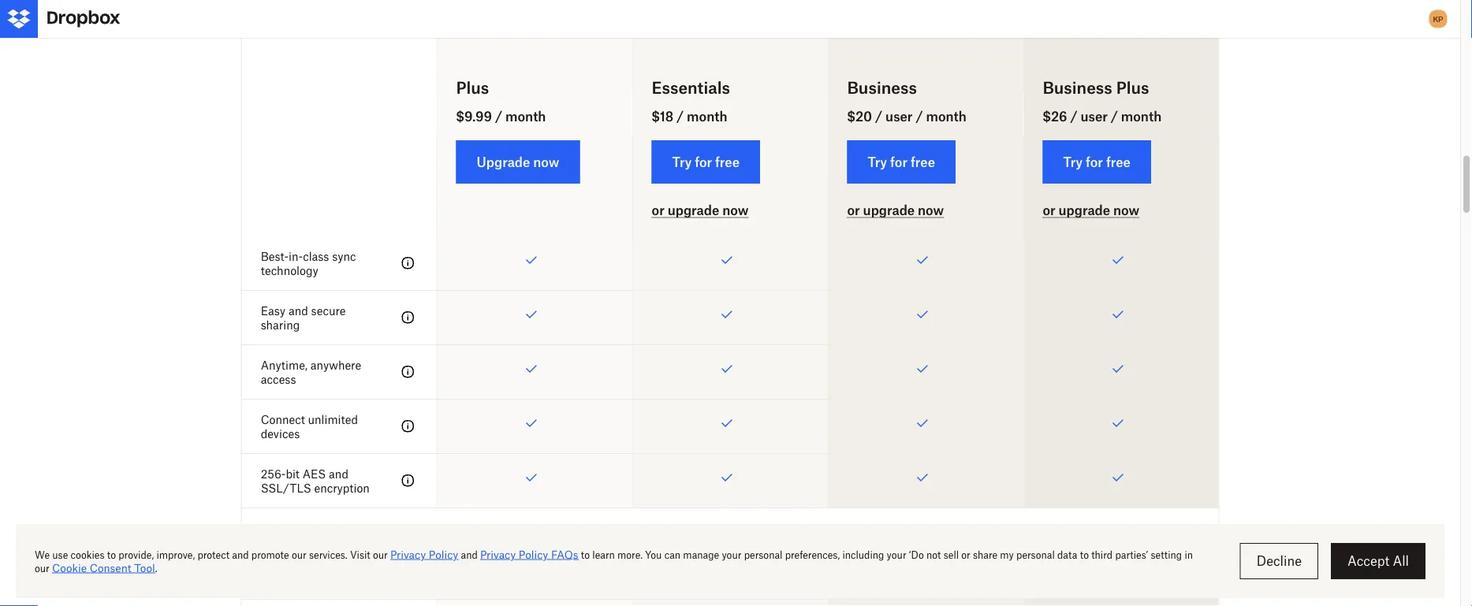 Task type: locate. For each thing, give the bounding box(es) containing it.
3 / from the left
[[875, 109, 883, 124]]

3+ users down $26 / user / month
[[1099, 152, 1144, 166]]

1 horizontal spatial 1 user
[[715, 152, 745, 166]]

2 try for free from the left
[[868, 154, 935, 170]]

now
[[533, 154, 559, 170], [722, 202, 749, 218], [918, 202, 944, 218], [1113, 202, 1140, 218]]

1 standard image from the top
[[399, 254, 418, 273]]

1 horizontal spatial try for free
[[868, 154, 935, 170]]

try down $26
[[1063, 154, 1083, 170]]

1 for from the left
[[695, 154, 712, 170]]

1 or upgrade now from the left
[[652, 202, 749, 218]]

plus
[[456, 78, 489, 97], [1116, 78, 1149, 97]]

4 standard image from the top
[[399, 417, 418, 436]]

3 try from the left
[[1063, 154, 1083, 170]]

1 horizontal spatial try for free link
[[847, 140, 956, 184]]

upgrade
[[668, 202, 719, 218], [863, 202, 915, 218], [1059, 202, 1110, 218]]

2 horizontal spatial try for free
[[1063, 154, 1131, 170]]

0 horizontal spatial try for free link
[[652, 140, 760, 184]]

try for first or upgrade now link from the left
[[672, 154, 692, 170]]

2 horizontal spatial or
[[1043, 202, 1056, 218]]

now for third or upgrade now link
[[1113, 202, 1140, 218]]

1 up gb
[[715, 152, 720, 166]]

1 horizontal spatial 3+ users
[[1099, 152, 1144, 166]]

0 horizontal spatial for
[[695, 154, 712, 170]]

dropbox
[[261, 522, 327, 541]]

and inside easy and secure sharing
[[289, 304, 308, 317]]

try for free down $26 / user / month
[[1063, 154, 1131, 170]]

try for free for 2nd or upgrade now link from right
[[868, 154, 935, 170]]

0 horizontal spatial 1
[[520, 152, 524, 166]]

1 business from the left
[[847, 78, 917, 97]]

1 or from the left
[[652, 202, 665, 218]]

or upgrade now link
[[652, 202, 749, 218], [847, 202, 944, 218], [1043, 202, 1140, 218]]

2 horizontal spatial try for free link
[[1043, 140, 1151, 184]]

1 vertical spatial and
[[329, 467, 349, 481]]

2 1 from the left
[[715, 152, 720, 166]]

$9.99 / month
[[456, 109, 546, 124]]

3+
[[903, 152, 917, 166], [1099, 152, 1113, 166]]

or upgrade now for first or upgrade now link from the left
[[652, 202, 749, 218]]

plus up $26 / user / month
[[1116, 78, 1149, 97]]

5 / from the left
[[1070, 109, 1078, 124]]

for down $26 / user / month
[[1086, 154, 1103, 170]]

free for first or upgrade now link from the left
[[715, 154, 740, 170]]

standard image
[[399, 254, 418, 273], [399, 308, 418, 327], [399, 363, 418, 382], [399, 417, 418, 436]]

1 plus from the left
[[456, 78, 489, 97]]

in-
[[289, 249, 303, 263]]

0 horizontal spatial or upgrade now link
[[652, 202, 749, 218]]

1 3+ users from the left
[[903, 152, 948, 166]]

/
[[495, 109, 502, 124], [677, 109, 684, 124], [875, 109, 883, 124], [916, 109, 923, 124], [1070, 109, 1078, 124], [1111, 109, 1118, 124]]

1 upgrade from the left
[[668, 202, 719, 218]]

1 horizontal spatial or upgrade now link
[[847, 202, 944, 218]]

user right "$20"
[[886, 109, 913, 124]]

3 for from the left
[[1086, 154, 1103, 170]]

business up $26
[[1043, 78, 1113, 97]]

0 horizontal spatial users
[[920, 152, 948, 166]]

technology
[[261, 264, 318, 277]]

for for 2nd or upgrade now link from right
[[890, 154, 908, 170]]

users down $20 / user / month
[[920, 152, 948, 166]]

3+ users down $20 / user / month
[[903, 152, 948, 166]]

for
[[695, 154, 712, 170], [890, 154, 908, 170], [1086, 154, 1103, 170]]

2 business from the left
[[1043, 78, 1113, 97]]

2 3+ from the left
[[1099, 152, 1113, 166]]

business plus
[[1043, 78, 1149, 97]]

essentials
[[652, 78, 730, 97]]

0 horizontal spatial and
[[289, 304, 308, 317]]

256-
[[261, 467, 286, 481]]

1 try for free link from the left
[[652, 140, 760, 184]]

3+ users
[[903, 152, 948, 166], [1099, 152, 1144, 166]]

now for 2nd or upgrade now link from right
[[918, 202, 944, 218]]

2 / from the left
[[677, 109, 684, 124]]

1 1 user from the left
[[520, 152, 550, 166]]

try for free link
[[652, 140, 760, 184], [847, 140, 956, 184], [1043, 140, 1151, 184]]

free down $20 / user / month
[[911, 154, 935, 170]]

features
[[370, 522, 434, 541]]

$26 / user / month
[[1043, 109, 1162, 124]]

2 or from the left
[[847, 202, 860, 218]]

0 horizontal spatial or
[[652, 202, 665, 218]]

1 user down $9.99 / month
[[520, 152, 550, 166]]

try for third or upgrade now link
[[1063, 154, 1083, 170]]

best-
[[261, 249, 289, 263]]

ssl/tls
[[261, 481, 311, 495]]

1 horizontal spatial 1
[[715, 152, 720, 166]]

1 horizontal spatial or
[[847, 202, 860, 218]]

0 horizontal spatial business
[[847, 78, 917, 97]]

0 horizontal spatial 3+
[[903, 152, 917, 166]]

2 free from the left
[[911, 154, 935, 170]]

try for free link down $20 / user / month
[[847, 140, 956, 184]]

$20
[[847, 109, 872, 124]]

for for first or upgrade now link from the left
[[695, 154, 712, 170]]

/ for $26
[[1070, 109, 1078, 124]]

try down $18 / month
[[672, 154, 692, 170]]

1 horizontal spatial plus
[[1116, 78, 1149, 97]]

month
[[505, 109, 546, 124], [687, 109, 727, 124], [926, 109, 967, 124], [1121, 109, 1162, 124]]

sync
[[332, 249, 356, 263]]

free up 3,000 gb of storage
[[715, 154, 740, 170]]

try for free down $18 / month
[[672, 154, 740, 170]]

3 or from the left
[[1043, 202, 1056, 218]]

free down $26 / user / month
[[1106, 154, 1131, 170]]

users down $26 / user / month
[[1116, 152, 1144, 166]]

try for free link down $18 / month
[[652, 140, 760, 184]]

gb
[[711, 202, 728, 216]]

3 upgrade from the left
[[1059, 202, 1110, 218]]

upgrade for third or upgrade now link
[[1059, 202, 1110, 218]]

1 user up 3,000 gb of storage
[[715, 152, 745, 166]]

or upgrade now
[[652, 202, 749, 218], [847, 202, 944, 218], [1043, 202, 1140, 218]]

standard image
[[399, 471, 418, 490]]

2 plus from the left
[[1116, 78, 1149, 97]]

free
[[715, 154, 740, 170], [911, 154, 935, 170], [1106, 154, 1131, 170]]

3 standard image from the top
[[399, 363, 418, 382]]

0 vertical spatial and
[[289, 304, 308, 317]]

3 try for free link from the left
[[1043, 140, 1151, 184]]

best-in-class sync technology
[[261, 249, 356, 277]]

0 horizontal spatial free
[[715, 154, 740, 170]]

upgrade for first or upgrade now link from the left
[[668, 202, 719, 218]]

for down $20 / user / month
[[890, 154, 908, 170]]

1 horizontal spatial business
[[1043, 78, 1113, 97]]

0 horizontal spatial try
[[672, 154, 692, 170]]

1 horizontal spatial for
[[890, 154, 908, 170]]

1 horizontal spatial try
[[868, 154, 887, 170]]

3+ down $26 / user / month
[[1099, 152, 1113, 166]]

0 horizontal spatial upgrade
[[668, 202, 719, 218]]

2 standard image from the top
[[399, 308, 418, 327]]

6 / from the left
[[1111, 109, 1118, 124]]

$18 / month
[[652, 109, 727, 124]]

try for free down $20 / user / month
[[868, 154, 935, 170]]

plus up $9.99
[[456, 78, 489, 97]]

3 or upgrade now from the left
[[1043, 202, 1140, 218]]

2 or upgrade now from the left
[[847, 202, 944, 218]]

1
[[520, 152, 524, 166], [715, 152, 720, 166]]

user
[[886, 109, 913, 124], [1081, 109, 1108, 124], [527, 152, 550, 166], [723, 152, 745, 166]]

1 try from the left
[[672, 154, 692, 170]]

3 free from the left
[[1106, 154, 1131, 170]]

for down $18 / month
[[695, 154, 712, 170]]

1 horizontal spatial and
[[329, 467, 349, 481]]

1 horizontal spatial upgrade
[[863, 202, 915, 218]]

1 user
[[520, 152, 550, 166], [715, 152, 745, 166]]

and up sharing
[[289, 304, 308, 317]]

0 horizontal spatial plus
[[456, 78, 489, 97]]

business
[[847, 78, 917, 97], [1043, 78, 1113, 97]]

4 month from the left
[[1121, 109, 1162, 124]]

0 horizontal spatial 3+ users
[[903, 152, 948, 166]]

2 horizontal spatial for
[[1086, 154, 1103, 170]]

1 horizontal spatial or upgrade now
[[847, 202, 944, 218]]

encryption
[[314, 481, 370, 495]]

1 3+ from the left
[[903, 152, 917, 166]]

3+ down $20 / user / month
[[903, 152, 917, 166]]

try for free
[[672, 154, 740, 170], [868, 154, 935, 170], [1063, 154, 1131, 170]]

0 horizontal spatial or upgrade now
[[652, 202, 749, 218]]

user up the of
[[723, 152, 745, 166]]

try for free link down $26 / user / month
[[1043, 140, 1151, 184]]

1 horizontal spatial users
[[1116, 152, 1144, 166]]

for for third or upgrade now link
[[1086, 154, 1103, 170]]

standard image for anytime, anywhere access
[[399, 363, 418, 382]]

1 horizontal spatial 3+
[[1099, 152, 1113, 166]]

devices
[[261, 427, 300, 440]]

upgrade
[[477, 154, 530, 170]]

2 try for free link from the left
[[847, 140, 956, 184]]

sharing
[[261, 318, 300, 331]]

upgrade now
[[477, 154, 559, 170]]

2 month from the left
[[687, 109, 727, 124]]

try
[[672, 154, 692, 170], [868, 154, 887, 170], [1063, 154, 1083, 170]]

1 / from the left
[[495, 109, 502, 124]]

1 down $9.99 / month
[[520, 152, 524, 166]]

2 for from the left
[[890, 154, 908, 170]]

0 horizontal spatial 1 user
[[520, 152, 550, 166]]

now for first or upgrade now link from the left
[[722, 202, 749, 218]]

user down $9.99 / month
[[527, 152, 550, 166]]

2 horizontal spatial or upgrade now link
[[1043, 202, 1140, 218]]

business up "$20"
[[847, 78, 917, 97]]

try for free link for first or upgrade now link from the left
[[652, 140, 760, 184]]

3 try for free from the left
[[1063, 154, 1131, 170]]

2 horizontal spatial upgrade
[[1059, 202, 1110, 218]]

and up encryption
[[329, 467, 349, 481]]

try for free for first or upgrade now link from the left
[[672, 154, 740, 170]]

and
[[289, 304, 308, 317], [329, 467, 349, 481]]

2 horizontal spatial try
[[1063, 154, 1083, 170]]

try down "$20"
[[868, 154, 887, 170]]

0 horizontal spatial try for free
[[672, 154, 740, 170]]

2 horizontal spatial or upgrade now
[[1043, 202, 1140, 218]]

1 horizontal spatial free
[[911, 154, 935, 170]]

2 try from the left
[[868, 154, 887, 170]]

2 3+ users from the left
[[1099, 152, 1144, 166]]

1 free from the left
[[715, 154, 740, 170]]

2 upgrade from the left
[[863, 202, 915, 218]]

upgrade now link
[[456, 140, 580, 184]]

1 try for free from the left
[[672, 154, 740, 170]]

storage
[[745, 202, 784, 216]]

or for third or upgrade now link
[[1043, 202, 1056, 218]]

4 / from the left
[[916, 109, 923, 124]]

or
[[652, 202, 665, 218], [847, 202, 860, 218], [1043, 202, 1056, 218]]

users
[[920, 152, 948, 166], [1116, 152, 1144, 166]]

2 horizontal spatial free
[[1106, 154, 1131, 170]]



Task type: describe. For each thing, give the bounding box(es) containing it.
kp
[[1433, 14, 1444, 24]]

$18
[[652, 109, 674, 124]]

/ for $9.99
[[495, 109, 502, 124]]

business for business plus
[[1043, 78, 1113, 97]]

standard image for best-in-class sync technology
[[399, 254, 418, 273]]

1 users from the left
[[920, 152, 948, 166]]

try for 2nd or upgrade now link from right
[[868, 154, 887, 170]]

3,000
[[677, 202, 708, 216]]

free for third or upgrade now link
[[1106, 154, 1131, 170]]

1 1 from the left
[[520, 152, 524, 166]]

secure
[[311, 304, 346, 317]]

anytime,
[[261, 358, 308, 372]]

standard image for connect unlimited devices
[[399, 417, 418, 436]]

$20 / user / month
[[847, 109, 967, 124]]

3 or upgrade now link from the left
[[1043, 202, 1140, 218]]

anywhere
[[311, 358, 361, 372]]

connect unlimited devices
[[261, 413, 358, 440]]

$9.99
[[456, 109, 492, 124]]

/ for $18
[[677, 109, 684, 124]]

1 or upgrade now link from the left
[[652, 202, 749, 218]]

of
[[731, 202, 742, 216]]

1 month from the left
[[505, 109, 546, 124]]

2 users from the left
[[1116, 152, 1144, 166]]

try for free link for third or upgrade now link
[[1043, 140, 1151, 184]]

access
[[261, 372, 296, 386]]

anytime, anywhere access
[[261, 358, 361, 386]]

aes
[[303, 467, 326, 481]]

or upgrade now for third or upgrade now link
[[1043, 202, 1140, 218]]

3,000 gb of storage
[[677, 202, 784, 216]]

now inside upgrade now link
[[533, 154, 559, 170]]

/ for $20
[[875, 109, 883, 124]]

dropbox sign features
[[261, 522, 434, 541]]

or for first or upgrade now link from the left
[[652, 202, 665, 218]]

easy
[[261, 304, 286, 317]]

upgrade for 2nd or upgrade now link from right
[[863, 202, 915, 218]]

connect
[[261, 413, 305, 426]]

or upgrade now for 2nd or upgrade now link from right
[[847, 202, 944, 218]]

2 or upgrade now link from the left
[[847, 202, 944, 218]]

business for business
[[847, 78, 917, 97]]

unlimited
[[308, 413, 358, 426]]

256-bit aes and ssl/tls encryption
[[261, 467, 370, 495]]

try for free for third or upgrade now link
[[1063, 154, 1131, 170]]

2 1 user from the left
[[715, 152, 745, 166]]

kp button
[[1426, 6, 1451, 32]]

3 month from the left
[[926, 109, 967, 124]]

user down business plus
[[1081, 109, 1108, 124]]

standard image for easy and secure sharing
[[399, 308, 418, 327]]

easy and secure sharing
[[261, 304, 346, 331]]

sign
[[331, 522, 366, 541]]

bit
[[286, 467, 300, 481]]

try for free link for 2nd or upgrade now link from right
[[847, 140, 956, 184]]

and inside 256-bit aes and ssl/tls encryption
[[329, 467, 349, 481]]

or for 2nd or upgrade now link from right
[[847, 202, 860, 218]]

class
[[303, 249, 329, 263]]

free for 2nd or upgrade now link from right
[[911, 154, 935, 170]]

$26
[[1043, 109, 1067, 124]]



Task type: vqa. For each thing, say whether or not it's contained in the screenshot.
row group on the top
no



